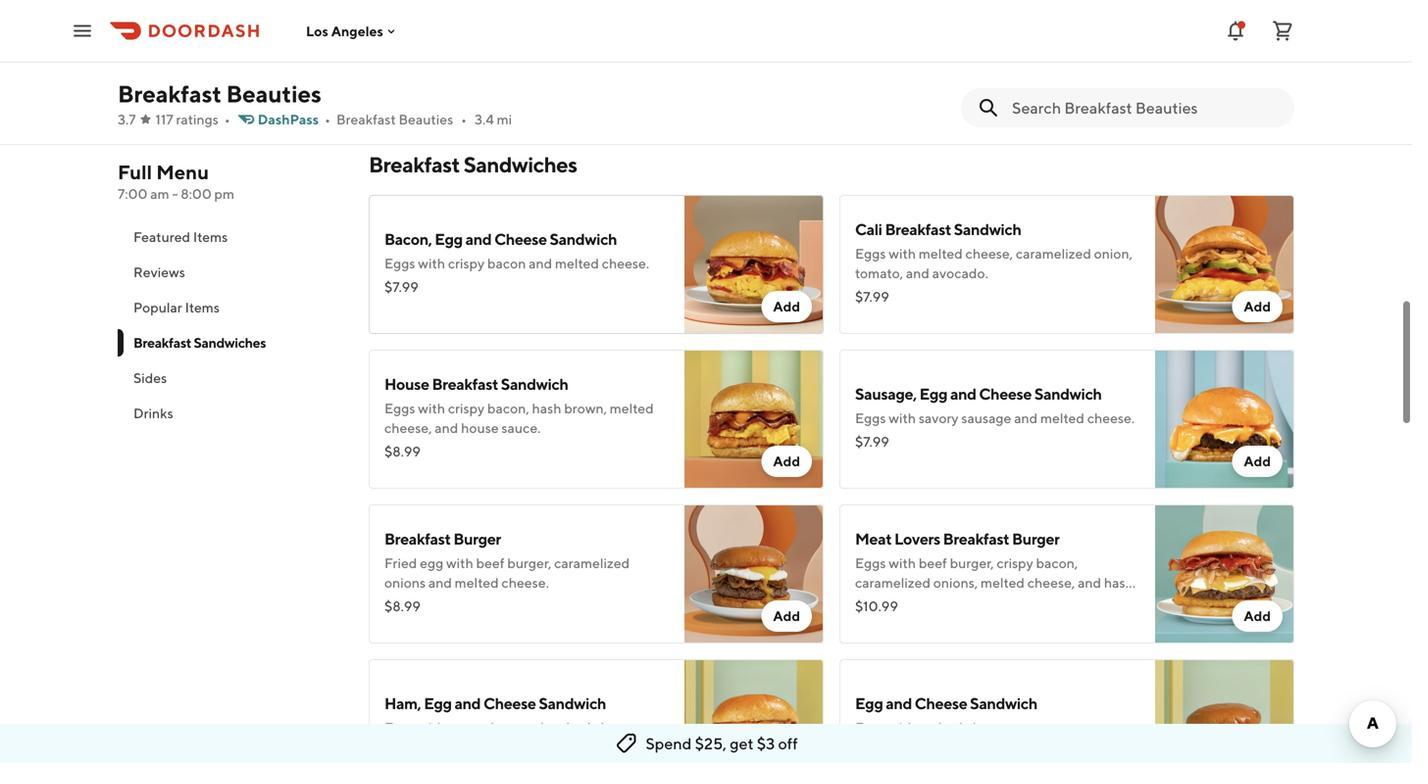 Task type: vqa. For each thing, say whether or not it's contained in the screenshot.
meat
yes



Task type: locate. For each thing, give the bounding box(es) containing it.
with inside the house breakfast sandwich eggs with crispy bacon, hash brown, melted cheese, and house sauce. $8.99
[[418, 401, 445, 417]]

with inside the sausage, egg and cheese sandwich eggs with savory sausage and melted cheese. $7.99
[[889, 410, 916, 427]]

ham, egg and cheese sandwich eggs with savory ham and melted cheese.
[[384, 695, 641, 736]]

bacon,
[[487, 401, 529, 417], [1036, 556, 1078, 572]]

eggs inside egg and cheese sandwich eggs with melted cheese.
[[855, 720, 886, 736]]

with inside the ham, egg and cheese sandwich eggs with savory ham and melted cheese.
[[418, 720, 445, 736]]

0 horizontal spatial beauties
[[226, 80, 321, 108]]

add button for meat lovers breakfast burger
[[1232, 601, 1283, 632]]

burger,
[[507, 556, 551, 572], [950, 556, 994, 572]]

with
[[418, 32, 445, 48], [889, 246, 916, 262], [418, 255, 445, 272], [418, 401, 445, 417], [889, 410, 916, 427], [446, 556, 473, 572], [889, 556, 916, 572], [418, 720, 445, 736], [889, 720, 916, 736]]

eggs right off
[[855, 720, 886, 736]]

breakfast burger image
[[684, 505, 824, 644]]

cheese. inside bacon, egg and cheese sandwich eggs with crispy bacon and melted cheese. $7.99
[[602, 255, 649, 272]]

2 vertical spatial crispy
[[997, 556, 1033, 572]]

0 vertical spatial crispy
[[448, 255, 485, 272]]

with inside cali breakfast sandwich eggs with melted cheese, caramelized onion, tomato, and avocado. $7.99
[[889, 246, 916, 262]]

0 vertical spatial beauties
[[226, 80, 321, 108]]

cheese.
[[495, 32, 542, 48], [602, 255, 649, 272], [1087, 410, 1135, 427], [501, 575, 549, 591], [594, 720, 641, 736], [965, 720, 1013, 736]]

eggs inside the sausage, egg and cheese sandwich eggs with savory sausage and melted cheese. $7.99
[[855, 410, 886, 427]]

egg
[[435, 230, 463, 249], [919, 385, 947, 404], [424, 695, 452, 713], [855, 695, 883, 713]]

1 vertical spatial hash
[[1104, 575, 1133, 591]]

1 vertical spatial items
[[185, 300, 220, 316]]

onions,
[[933, 575, 978, 591]]

cheese, inside meat lovers breakfast burger eggs with beef burger, crispy bacon, caramelized onions, melted cheese, and hash brown.
[[1027, 575, 1075, 591]]

$7.99 down sausage,
[[855, 434, 889, 450]]

$7.99 inside bacon, egg and cheese sandwich eggs with crispy bacon and melted cheese. $7.99
[[384, 279, 419, 295]]

meat lovers breakfast burger image
[[1155, 505, 1294, 644]]

tomato,
[[855, 265, 903, 281]]

sandwich inside bacon, egg and cheese sandwich eggs with crispy bacon and melted cheese. $7.99
[[550, 230, 617, 249]]

2 burger from the left
[[1012, 530, 1060, 549]]

beef down lovers
[[919, 556, 947, 572]]

• left 3.4
[[461, 111, 467, 127]]

breakfast right cali
[[885, 220, 951, 239]]

add button for bacon, egg and cheese sandwich
[[761, 291, 812, 323]]

cheese, down house at the left of the page
[[384, 420, 432, 436]]

savory for sausage,
[[919, 410, 959, 427]]

burger, up onions,
[[950, 556, 994, 572]]

burger
[[453, 530, 501, 549], [1012, 530, 1060, 549]]

egg and cheese sandwich image for egg and cheese sandwich
[[1155, 660, 1294, 764]]

and
[[465, 230, 492, 249], [529, 255, 552, 272], [906, 265, 929, 281], [950, 385, 976, 404], [1014, 410, 1038, 427], [435, 420, 458, 436], [428, 575, 452, 591], [1078, 575, 1101, 591], [455, 695, 481, 713], [886, 695, 912, 713], [521, 720, 544, 736]]

2 $8.99 from the top
[[384, 599, 421, 615]]

beauties for breakfast beauties • 3.4 mi
[[399, 111, 453, 127]]

1 horizontal spatial breakfast sandwiches
[[369, 152, 577, 177]]

burger, right egg
[[507, 556, 551, 572]]

featured
[[133, 229, 190, 245]]

1 vertical spatial crispy
[[448, 401, 485, 417]]

eggs down sausage,
[[855, 410, 886, 427]]

notification bell image
[[1224, 19, 1247, 43]]

0 vertical spatial savory
[[919, 410, 959, 427]]

sandwiches down the popular items button
[[194, 335, 266, 351]]

sandwich inside the house breakfast sandwich eggs with crispy bacon, hash brown, melted cheese, and house sauce. $8.99
[[501, 375, 568, 394]]

1 horizontal spatial caramelized
[[855, 575, 931, 591]]

eggs down bacon,
[[384, 255, 415, 272]]

1 horizontal spatial burger
[[1012, 530, 1060, 549]]

savory inside the ham, egg and cheese sandwich eggs with savory ham and melted cheese.
[[448, 720, 488, 736]]

0 vertical spatial hash
[[532, 401, 561, 417]]

2 horizontal spatial •
[[461, 111, 467, 127]]

caramelized
[[1016, 246, 1091, 262], [554, 556, 630, 572], [855, 575, 931, 591]]

2 vertical spatial caramelized
[[855, 575, 931, 591]]

2 beef from the left
[[919, 556, 947, 572]]

egg and cheese sandwich image
[[684, 0, 824, 111], [1155, 660, 1294, 764]]

cheese. inside the sausage, egg and cheese sandwich eggs with savory sausage and melted cheese. $7.99
[[1087, 410, 1135, 427]]

cheese. for breakfast burger
[[501, 575, 549, 591]]

sausage, egg and cheese sandwich eggs with savory sausage and melted cheese. $7.99
[[855, 385, 1135, 450]]

0 horizontal spatial sandwiches
[[194, 335, 266, 351]]

add for cali breakfast sandwich
[[1244, 299, 1271, 315]]

1 vertical spatial egg and cheese sandwich image
[[1155, 660, 1294, 764]]

breakfast up the 117
[[118, 80, 221, 108]]

with inside eggs with melted cheese. $6.99
[[418, 32, 445, 48]]

1 vertical spatial sandwiches
[[194, 335, 266, 351]]

$7.99 inside cali breakfast sandwich eggs with melted cheese, caramelized onion, tomato, and avocado. $7.99
[[855, 289, 889, 305]]

1 vertical spatial breakfast sandwiches
[[133, 335, 266, 351]]

cheese inside bacon, egg and cheese sandwich eggs with crispy bacon and melted cheese. $7.99
[[494, 230, 547, 249]]

ham,
[[384, 695, 421, 713]]

breakfast down the popular
[[133, 335, 191, 351]]

1 horizontal spatial burger,
[[950, 556, 994, 572]]

savory left ham
[[448, 720, 488, 736]]

egg right ham, on the left of page
[[424, 695, 452, 713]]

crispy inside meat lovers breakfast burger eggs with beef burger, crispy bacon, caramelized onions, melted cheese, and hash brown.
[[997, 556, 1033, 572]]

with inside bacon, egg and cheese sandwich eggs with crispy bacon and melted cheese. $7.99
[[418, 255, 445, 272]]

eggs down meat
[[855, 556, 886, 572]]

1 horizontal spatial beauties
[[399, 111, 453, 127]]

1 vertical spatial bacon,
[[1036, 556, 1078, 572]]

cali
[[855, 220, 882, 239]]

breakfast sandwiches down 3.4
[[369, 152, 577, 177]]

0 horizontal spatial beef
[[476, 556, 505, 572]]

eggs down house at the left of the page
[[384, 401, 415, 417]]

• for breakfast beauties • 3.4 mi
[[461, 111, 467, 127]]

8:00
[[181, 186, 212, 202]]

caramelized for breakfast burger
[[554, 556, 630, 572]]

1 horizontal spatial cheese,
[[965, 246, 1013, 262]]

breakfast sandwiches down popular items
[[133, 335, 266, 351]]

breakfast up onions,
[[943, 530, 1009, 549]]

melted inside the house breakfast sandwich eggs with crispy bacon, hash brown, melted cheese, and house sauce. $8.99
[[610, 401, 654, 417]]

breakfast up egg
[[384, 530, 451, 549]]

savory
[[919, 410, 959, 427], [448, 720, 488, 736]]

items
[[193, 229, 228, 245], [185, 300, 220, 316]]

los angeles
[[306, 23, 383, 39]]

drinks
[[133, 405, 173, 422]]

0 vertical spatial items
[[193, 229, 228, 245]]

7:00
[[118, 186, 148, 202]]

1 horizontal spatial savory
[[919, 410, 959, 427]]

1 horizontal spatial sandwiches
[[464, 152, 577, 177]]

items right the popular
[[185, 300, 220, 316]]

sandwiches
[[464, 152, 577, 177], [194, 335, 266, 351]]

cheese inside the sausage, egg and cheese sandwich eggs with savory sausage and melted cheese. $7.99
[[979, 385, 1032, 404]]

beauties up "dashpass"
[[226, 80, 321, 108]]

$7.99 for bacon,
[[384, 279, 419, 295]]

eggs inside cali breakfast sandwich eggs with melted cheese, caramelized onion, tomato, and avocado. $7.99
[[855, 246, 886, 262]]

breakfast up the house
[[432, 375, 498, 394]]

117
[[155, 111, 173, 127]]

$8.99 down house at the left of the page
[[384, 444, 421, 460]]

0 vertical spatial breakfast sandwiches
[[369, 152, 577, 177]]

brown.
[[855, 595, 898, 611]]

0 horizontal spatial breakfast sandwiches
[[133, 335, 266, 351]]

beef
[[476, 556, 505, 572], [919, 556, 947, 572]]

onions
[[384, 575, 426, 591]]

eggs
[[384, 32, 415, 48], [855, 246, 886, 262], [384, 255, 415, 272], [384, 401, 415, 417], [855, 410, 886, 427], [855, 556, 886, 572], [384, 720, 415, 736], [855, 720, 886, 736]]

breakfast inside the house breakfast sandwich eggs with crispy bacon, hash brown, melted cheese, and house sauce. $8.99
[[432, 375, 498, 394]]

1 beef from the left
[[476, 556, 505, 572]]

$7.99
[[384, 279, 419, 295], [855, 289, 889, 305], [855, 434, 889, 450]]

egg right bacon,
[[435, 230, 463, 249]]

egg inside bacon, egg and cheese sandwich eggs with crispy bacon and melted cheese. $7.99
[[435, 230, 463, 249]]

open menu image
[[71, 19, 94, 43]]

spend $25, get $3 off
[[646, 735, 798, 754]]

egg inside the ham, egg and cheese sandwich eggs with savory ham and melted cheese.
[[424, 695, 452, 713]]

2 horizontal spatial caramelized
[[1016, 246, 1091, 262]]

1 $8.99 from the top
[[384, 444, 421, 460]]

$7.99 down bacon,
[[384, 279, 419, 295]]

0 horizontal spatial burger
[[453, 530, 501, 549]]

$7.99 inside the sausage, egg and cheese sandwich eggs with savory sausage and melted cheese. $7.99
[[855, 434, 889, 450]]

1 burger, from the left
[[507, 556, 551, 572]]

eggs with melted cheese. $6.99
[[384, 32, 542, 72]]

ratings
[[176, 111, 219, 127]]

cheese. inside breakfast burger fried egg with beef burger, caramelized onions and melted cheese. $8.99
[[501, 575, 549, 591]]

add button
[[761, 291, 812, 323], [1232, 291, 1283, 323], [761, 446, 812, 478], [1232, 446, 1283, 478], [761, 601, 812, 632], [1232, 601, 1283, 632]]

beauties
[[226, 80, 321, 108], [399, 111, 453, 127]]

cheese
[[494, 230, 547, 249], [979, 385, 1032, 404], [483, 695, 536, 713], [915, 695, 967, 713]]

and inside egg and cheese sandwich eggs with melted cheese.
[[886, 695, 912, 713]]

0 vertical spatial caramelized
[[1016, 246, 1091, 262]]

1 vertical spatial caramelized
[[554, 556, 630, 572]]

onion,
[[1094, 246, 1133, 262]]

0 horizontal spatial cheese,
[[384, 420, 432, 436]]

0 horizontal spatial egg and cheese sandwich image
[[684, 0, 824, 111]]

crispy
[[448, 255, 485, 272], [448, 401, 485, 417], [997, 556, 1033, 572]]

egg right sausage,
[[919, 385, 947, 404]]

0 horizontal spatial bacon,
[[487, 401, 529, 417]]

am
[[150, 186, 169, 202]]

0 vertical spatial bacon,
[[487, 401, 529, 417]]

mi
[[497, 111, 512, 127]]

cheese inside egg and cheese sandwich eggs with melted cheese.
[[915, 695, 967, 713]]

cali breakfast sandwich image
[[1155, 195, 1294, 334]]

melted
[[448, 32, 492, 48], [919, 246, 963, 262], [555, 255, 599, 272], [610, 401, 654, 417], [1040, 410, 1084, 427], [455, 575, 499, 591], [981, 575, 1025, 591], [547, 720, 591, 736], [919, 720, 963, 736]]

items up reviews button
[[193, 229, 228, 245]]

cheese, up avocado.
[[965, 246, 1013, 262]]

crispy inside the house breakfast sandwich eggs with crispy bacon, hash brown, melted cheese, and house sauce. $8.99
[[448, 401, 485, 417]]

egg inside the sausage, egg and cheese sandwich eggs with savory sausage and melted cheese. $7.99
[[919, 385, 947, 404]]

add button for sausage, egg and cheese sandwich
[[1232, 446, 1283, 478]]

2 horizontal spatial cheese,
[[1027, 575, 1075, 591]]

dashpass •
[[258, 111, 330, 127]]

1 vertical spatial savory
[[448, 720, 488, 736]]

cheese for sausage,
[[979, 385, 1032, 404]]

egg for bacon,
[[435, 230, 463, 249]]

and inside cali breakfast sandwich eggs with melted cheese, caramelized onion, tomato, and avocado. $7.99
[[906, 265, 929, 281]]

breakfast beauties
[[118, 80, 321, 108]]

egg down $10.99
[[855, 695, 883, 713]]

featured items
[[133, 229, 228, 245]]

beauties left 3.4
[[399, 111, 453, 127]]

breakfast
[[118, 80, 221, 108], [336, 111, 396, 127], [369, 152, 460, 177], [885, 220, 951, 239], [133, 335, 191, 351], [432, 375, 498, 394], [384, 530, 451, 549], [943, 530, 1009, 549]]

beef right egg
[[476, 556, 505, 572]]

cheese. inside egg and cheese sandwich eggs with melted cheese.
[[965, 720, 1013, 736]]

fried
[[384, 556, 417, 572]]

popular items button
[[118, 290, 345, 326]]

burger, inside meat lovers breakfast burger eggs with beef burger, crispy bacon, caramelized onions, melted cheese, and hash brown.
[[950, 556, 994, 572]]

1 horizontal spatial egg and cheese sandwich image
[[1155, 660, 1294, 764]]

1 vertical spatial cheese,
[[384, 420, 432, 436]]

sandwich inside the ham, egg and cheese sandwich eggs with savory ham and melted cheese.
[[539, 695, 606, 713]]

1 horizontal spatial beef
[[919, 556, 947, 572]]

1 horizontal spatial bacon,
[[1036, 556, 1078, 572]]

Item Search search field
[[1012, 97, 1279, 119]]

featured items button
[[118, 220, 345, 255]]

bacon, egg and cheese sandwich eggs with crispy bacon and melted cheese. $7.99
[[384, 230, 649, 295]]

breakfast inside meat lovers breakfast burger eggs with beef burger, crispy bacon, caramelized onions, melted cheese, and hash brown.
[[943, 530, 1009, 549]]

cheese. for ham, egg and cheese sandwich
[[594, 720, 641, 736]]

cheese,
[[965, 246, 1013, 262], [384, 420, 432, 436], [1027, 575, 1075, 591]]

sandwich
[[954, 220, 1021, 239], [550, 230, 617, 249], [501, 375, 568, 394], [1034, 385, 1102, 404], [539, 695, 606, 713], [970, 695, 1037, 713]]

house
[[384, 375, 429, 394]]

1 horizontal spatial •
[[325, 111, 330, 127]]

3.7
[[118, 111, 136, 127]]

$8.99 down onions
[[384, 599, 421, 615]]

breakfast sandwiches
[[369, 152, 577, 177], [133, 335, 266, 351]]

sandwiches down mi
[[464, 152, 577, 177]]

0 horizontal spatial caramelized
[[554, 556, 630, 572]]

eggs down ham, on the left of page
[[384, 720, 415, 736]]

beef inside meat lovers breakfast burger eggs with beef burger, crispy bacon, caramelized onions, melted cheese, and hash brown.
[[919, 556, 947, 572]]

beef inside breakfast burger fried egg with beef burger, caramelized onions and melted cheese. $8.99
[[476, 556, 505, 572]]

breakfast inside cali breakfast sandwich eggs with melted cheese, caramelized onion, tomato, and avocado. $7.99
[[885, 220, 951, 239]]

off
[[778, 735, 798, 754]]

popular items
[[133, 300, 220, 316]]

savory left sausage
[[919, 410, 959, 427]]

lovers
[[894, 530, 940, 549]]

savory for ham,
[[448, 720, 488, 736]]

• right "dashpass"
[[325, 111, 330, 127]]

0 vertical spatial cheese,
[[965, 246, 1013, 262]]

burger inside meat lovers breakfast burger eggs with beef burger, crispy bacon, caramelized onions, melted cheese, and hash brown.
[[1012, 530, 1060, 549]]

hash
[[532, 401, 561, 417], [1104, 575, 1133, 591]]

$7.99 down tomato,
[[855, 289, 889, 305]]

cheese, right onions,
[[1027, 575, 1075, 591]]

0 vertical spatial egg and cheese sandwich image
[[684, 0, 824, 111]]

1 vertical spatial $8.99
[[384, 599, 421, 615]]

$10.99
[[855, 599, 898, 615]]

$6.99
[[384, 55, 421, 72]]

1 burger from the left
[[453, 530, 501, 549]]

0 horizontal spatial •
[[224, 111, 230, 127]]

cheese. inside eggs with melted cheese. $6.99
[[495, 32, 542, 48]]

$8.99
[[384, 444, 421, 460], [384, 599, 421, 615]]

melted inside breakfast burger fried egg with beef burger, caramelized onions and melted cheese. $8.99
[[455, 575, 499, 591]]

0 horizontal spatial savory
[[448, 720, 488, 736]]

1 horizontal spatial hash
[[1104, 575, 1133, 591]]

melted inside cali breakfast sandwich eggs with melted cheese, caramelized onion, tomato, and avocado. $7.99
[[919, 246, 963, 262]]

117 ratings •
[[155, 111, 230, 127]]

$3
[[757, 735, 775, 754]]

popular
[[133, 300, 182, 316]]

melted inside meat lovers breakfast burger eggs with beef burger, crispy bacon, caramelized onions, melted cheese, and hash brown.
[[981, 575, 1025, 591]]

1 vertical spatial beauties
[[399, 111, 453, 127]]

3 • from the left
[[461, 111, 467, 127]]

and inside meat lovers breakfast burger eggs with beef burger, crispy bacon, caramelized onions, melted cheese, and hash brown.
[[1078, 575, 1101, 591]]

0 horizontal spatial hash
[[532, 401, 561, 417]]

-
[[172, 186, 178, 202]]

add
[[773, 299, 800, 315], [1244, 299, 1271, 315], [773, 454, 800, 470], [1244, 454, 1271, 470], [773, 608, 800, 625], [1244, 608, 1271, 625]]

house breakfast sandwich eggs with crispy bacon, hash brown, melted cheese, and house sauce. $8.99
[[384, 375, 654, 460]]

2 burger, from the left
[[950, 556, 994, 572]]

0 horizontal spatial burger,
[[507, 556, 551, 572]]

savory inside the sausage, egg and cheese sandwich eggs with savory sausage and melted cheese. $7.99
[[919, 410, 959, 427]]

•
[[224, 111, 230, 127], [325, 111, 330, 127], [461, 111, 467, 127]]

melted inside the sausage, egg and cheese sandwich eggs with savory sausage and melted cheese. $7.99
[[1040, 410, 1084, 427]]

1 • from the left
[[224, 111, 230, 127]]

egg inside egg and cheese sandwich eggs with melted cheese.
[[855, 695, 883, 713]]

caramelized inside breakfast burger fried egg with beef burger, caramelized onions and melted cheese. $8.99
[[554, 556, 630, 572]]

0 vertical spatial $8.99
[[384, 444, 421, 460]]

cheese inside the ham, egg and cheese sandwich eggs with savory ham and melted cheese.
[[483, 695, 536, 713]]

• down breakfast beauties on the left
[[224, 111, 230, 127]]

eggs up $6.99
[[384, 32, 415, 48]]

$7.99 for sausage,
[[855, 434, 889, 450]]

beauties for breakfast beauties
[[226, 80, 321, 108]]

2 vertical spatial cheese,
[[1027, 575, 1075, 591]]

eggs inside bacon, egg and cheese sandwich eggs with crispy bacon and melted cheese. $7.99
[[384, 255, 415, 272]]

cheese. inside the ham, egg and cheese sandwich eggs with savory ham and melted cheese.
[[594, 720, 641, 736]]

melted inside the ham, egg and cheese sandwich eggs with savory ham and melted cheese.
[[547, 720, 591, 736]]

eggs up tomato,
[[855, 246, 886, 262]]

$8.99 inside breakfast burger fried egg with beef burger, caramelized onions and melted cheese. $8.99
[[384, 599, 421, 615]]

caramelized inside cali breakfast sandwich eggs with melted cheese, caramelized onion, tomato, and avocado. $7.99
[[1016, 246, 1091, 262]]



Task type: describe. For each thing, give the bounding box(es) containing it.
add for breakfast burger
[[773, 608, 800, 625]]

sides button
[[118, 361, 345, 396]]

$25,
[[695, 735, 727, 754]]

cheese. for bacon, egg and cheese sandwich
[[602, 255, 649, 272]]

full
[[118, 161, 152, 184]]

with inside breakfast burger fried egg with beef burger, caramelized onions and melted cheese. $8.99
[[446, 556, 473, 572]]

items for popular items
[[185, 300, 220, 316]]

$7.99 for cali
[[855, 289, 889, 305]]

and inside the house breakfast sandwich eggs with crispy bacon, hash brown, melted cheese, and house sauce. $8.99
[[435, 420, 458, 436]]

dashpass
[[258, 111, 319, 127]]

angeles
[[331, 23, 383, 39]]

add button for house breakfast sandwich
[[761, 446, 812, 478]]

0 vertical spatial sandwiches
[[464, 152, 577, 177]]

sandwich inside cali breakfast sandwich eggs with melted cheese, caramelized onion, tomato, and avocado. $7.99
[[954, 220, 1021, 239]]

egg
[[420, 556, 443, 572]]

cheese, inside the house breakfast sandwich eggs with crispy bacon, hash brown, melted cheese, and house sauce. $8.99
[[384, 420, 432, 436]]

breakfast down $6.99
[[336, 111, 396, 127]]

eggs inside the ham, egg and cheese sandwich eggs with savory ham and melted cheese.
[[384, 720, 415, 736]]

cheese. for sausage, egg and cheese sandwich
[[1087, 410, 1135, 427]]

with inside meat lovers breakfast burger eggs with beef burger, crispy bacon, caramelized onions, melted cheese, and hash brown.
[[889, 556, 916, 572]]

house
[[461, 420, 499, 436]]

breakfast inside breakfast burger fried egg with beef burger, caramelized onions and melted cheese. $8.99
[[384, 530, 451, 549]]

egg for ham,
[[424, 695, 452, 713]]

add button for cali breakfast sandwich
[[1232, 291, 1283, 323]]

cheese for bacon,
[[494, 230, 547, 249]]

melted inside eggs with melted cheese. $6.99
[[448, 32, 492, 48]]

items for featured items
[[193, 229, 228, 245]]

breakfast burger fried egg with beef burger, caramelized onions and melted cheese. $8.99
[[384, 530, 630, 615]]

meat lovers breakfast burger eggs with beef burger, crispy bacon, caramelized onions, melted cheese, and hash brown.
[[855, 530, 1133, 611]]

full menu 7:00 am - 8:00 pm
[[118, 161, 234, 202]]

house breakfast sandwich image
[[684, 350, 824, 489]]

add for meat lovers breakfast burger
[[1244, 608, 1271, 625]]

los angeles button
[[306, 23, 399, 39]]

sausage, egg and cheese sandwich image
[[1155, 350, 1294, 489]]

spend
[[646, 735, 692, 754]]

add for house breakfast sandwich
[[773, 454, 800, 470]]

egg and cheese sandwich eggs with melted cheese.
[[855, 695, 1037, 736]]

caramelized for cali breakfast sandwich
[[1016, 246, 1091, 262]]

2 • from the left
[[325, 111, 330, 127]]

$8.99 inside the house breakfast sandwich eggs with crispy bacon, hash brown, melted cheese, and house sauce. $8.99
[[384, 444, 421, 460]]

meat
[[855, 530, 892, 549]]

sauce.
[[501, 420, 541, 436]]

pm
[[214, 186, 234, 202]]

add for sausage, egg and cheese sandwich
[[1244, 454, 1271, 470]]

burger inside breakfast burger fried egg with beef burger, caramelized onions and melted cheese. $8.99
[[453, 530, 501, 549]]

avocado.
[[932, 265, 988, 281]]

sandwich inside egg and cheese sandwich eggs with melted cheese.
[[970, 695, 1037, 713]]

• for 117 ratings •
[[224, 111, 230, 127]]

breakfast beauties • 3.4 mi
[[336, 111, 512, 127]]

0 items, open order cart image
[[1271, 19, 1294, 43]]

eggs inside the house breakfast sandwich eggs with crispy bacon, hash brown, melted cheese, and house sauce. $8.99
[[384, 401, 415, 417]]

caramelized inside meat lovers breakfast burger eggs with beef burger, crispy bacon, caramelized onions, melted cheese, and hash brown.
[[855, 575, 931, 591]]

hash inside the house breakfast sandwich eggs with crispy bacon, hash brown, melted cheese, and house sauce. $8.99
[[532, 401, 561, 417]]

melted inside egg and cheese sandwich eggs with melted cheese.
[[919, 720, 963, 736]]

sandwich inside the sausage, egg and cheese sandwich eggs with savory sausage and melted cheese. $7.99
[[1034, 385, 1102, 404]]

melted inside bacon, egg and cheese sandwich eggs with crispy bacon and melted cheese. $7.99
[[555, 255, 599, 272]]

sides
[[133, 370, 167, 386]]

sausage
[[961, 410, 1011, 427]]

reviews button
[[118, 255, 345, 290]]

cheese for ham,
[[483, 695, 536, 713]]

menu
[[156, 161, 209, 184]]

bacon
[[487, 255, 526, 272]]

and inside breakfast burger fried egg with beef burger, caramelized onions and melted cheese. $8.99
[[428, 575, 452, 591]]

with inside egg and cheese sandwich eggs with melted cheese.
[[889, 720, 916, 736]]

egg for sausage,
[[919, 385, 947, 404]]

get
[[730, 735, 754, 754]]

bacon, inside the house breakfast sandwich eggs with crispy bacon, hash brown, melted cheese, and house sauce. $8.99
[[487, 401, 529, 417]]

burger, inside breakfast burger fried egg with beef burger, caramelized onions and melted cheese. $8.99
[[507, 556, 551, 572]]

eggs inside eggs with melted cheese. $6.99
[[384, 32, 415, 48]]

cali breakfast sandwich eggs with melted cheese, caramelized onion, tomato, and avocado. $7.99
[[855, 220, 1133, 305]]

ham
[[491, 720, 518, 736]]

ham, egg and cheese sandwich image
[[684, 660, 824, 764]]

reviews
[[133, 264, 185, 280]]

add for bacon, egg and cheese sandwich
[[773, 299, 800, 315]]

egg and cheese sandwich image for eggs with melted cheese.
[[684, 0, 824, 111]]

sausage,
[[855, 385, 917, 404]]

los
[[306, 23, 328, 39]]

bacon, inside meat lovers breakfast burger eggs with beef burger, crispy bacon, caramelized onions, melted cheese, and hash brown.
[[1036, 556, 1078, 572]]

bacon,
[[384, 230, 432, 249]]

cheese, inside cali breakfast sandwich eggs with melted cheese, caramelized onion, tomato, and avocado. $7.99
[[965, 246, 1013, 262]]

bacon, egg and cheese sandwich image
[[684, 195, 824, 334]]

crispy inside bacon, egg and cheese sandwich eggs with crispy bacon and melted cheese. $7.99
[[448, 255, 485, 272]]

hash inside meat lovers breakfast burger eggs with beef burger, crispy bacon, caramelized onions, melted cheese, and hash brown.
[[1104, 575, 1133, 591]]

brown,
[[564, 401, 607, 417]]

drinks button
[[118, 396, 345, 431]]

breakfast down breakfast beauties • 3.4 mi
[[369, 152, 460, 177]]

add button for breakfast burger
[[761, 601, 812, 632]]

eggs inside meat lovers breakfast burger eggs with beef burger, crispy bacon, caramelized onions, melted cheese, and hash brown.
[[855, 556, 886, 572]]

3.4
[[475, 111, 494, 127]]



